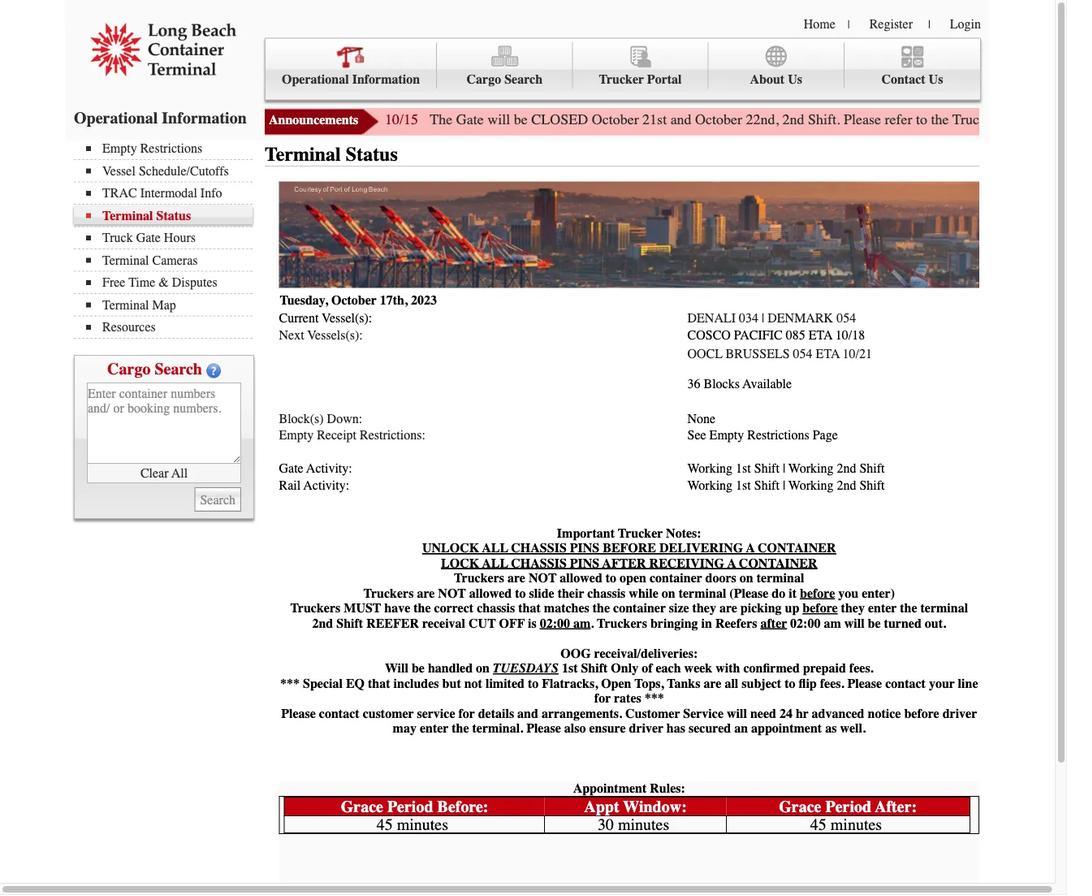 Task type: describe. For each thing, give the bounding box(es) containing it.
and inside oog rec​eival/deliveries: will be handled on tuesdays 1st shift only of each week with confirmed prepaid fees. *** special eq that includes but not limited to flatracks, open tops, tanks are all subject to flip fees. please contact your line for rates *** please contact customer service for details and arrangements. customer service will need 24 hr advanced notice before driver may enter the terminal.  please also ensure driver has secured an appointment as well.
[[517, 706, 538, 721]]

will inside important trucker notes: unlock all chassis pins before delivering a container lock all chassis pins after receiving a container truckers are not allowed to open container doors on terminal truckers are not allowed to slide their chassis while on terminal (please do it before you enter) truckers must have the correct chassis that matches the container size they are picking up before they enter the terminal 2nd shift reefer receival cut off​ is 02:00 am . ​truckers bringing in reefers after 02:00 am will be turned out.​
[[845, 616, 865, 631]]

intermodal
[[140, 186, 197, 201]]

36
[[688, 377, 701, 392]]

| up the working 1st shift | working 2nd shift
[[783, 461, 786, 476]]

2 they from the left
[[841, 601, 865, 616]]

1 all from the top
[[482, 541, 508, 556]]

before right "up"
[[803, 601, 838, 616]]

operational inside operational information link
[[282, 72, 349, 87]]

handled
[[428, 661, 473, 676]]

block(s)
[[279, 411, 324, 426]]

register link
[[870, 16, 913, 31]]

delivering
[[660, 541, 743, 556]]

lock
[[441, 556, 479, 571]]

closed
[[531, 111, 588, 128]]

&
[[159, 275, 169, 290]]

secured
[[689, 721, 731, 736]]

slide
[[529, 586, 554, 601]]

1 vertical spatial container
[[613, 601, 666, 616]]

rules:
[[650, 781, 685, 796]]

1 vertical spatial information
[[162, 108, 247, 127]]

register
[[870, 16, 913, 31]]

| right the 034
[[762, 311, 765, 326]]

after
[[761, 616, 787, 631]]

| left login
[[928, 18, 931, 31]]

1 horizontal spatial a
[[746, 541, 755, 556]]

ext
[[288, 327, 304, 342]]

1 horizontal spatial truck
[[953, 111, 987, 128]]

2 : from the left
[[682, 797, 687, 816]]

container up do
[[739, 556, 818, 571]]

pacific
[[734, 327, 783, 342]]

2 horizontal spatial terminal
[[921, 601, 968, 616]]

0 vertical spatial contact
[[885, 676, 926, 691]]

to left the slide
[[515, 586, 526, 601]]

need
[[750, 706, 776, 721]]

block(s) down:
[[279, 411, 362, 426]]

before right it
[[800, 586, 835, 601]]

w
[[1061, 111, 1067, 128]]

pty
[[297, 428, 314, 443]]

1 horizontal spatial ***
[[645, 691, 664, 706]]

prepaid
[[803, 661, 846, 676]]

reefers
[[716, 616, 757, 631]]

0 horizontal spatial truckers
[[290, 601, 341, 616]]

flip
[[799, 676, 817, 691]]

cargo search inside menu bar
[[467, 72, 543, 87]]

bringing
[[651, 616, 698, 631]]

cargo search link
[[437, 43, 573, 88]]

1 horizontal spatial october
[[592, 111, 639, 128]]

see
[[688, 428, 706, 443]]

0 horizontal spatial search
[[155, 360, 202, 379]]

Enter container numbers and/ or booking numbers.  text field
[[87, 383, 241, 464]]

vessel schedule/cutoffs link
[[86, 163, 253, 178]]

denali 034 | denmark 054
[[688, 311, 856, 326]]

page​
[[813, 428, 838, 443]]

includes
[[394, 676, 439, 691]]

status inside empty restrictions vessel schedule/cutoffs trac intermodal info terminal status truck gate hours terminal cameras free time & disputes terminal map resources
[[156, 208, 191, 223]]

blocks
[[704, 377, 740, 392]]

1 horizontal spatial empty
[[710, 428, 744, 443]]

clear all
[[140, 466, 188, 481]]

flatracks,
[[542, 676, 598, 691]]

0 horizontal spatial operational
[[74, 108, 158, 127]]

resources
[[102, 320, 156, 335]]

well.
[[840, 721, 866, 736]]

​grace period before :
[[341, 797, 489, 816]]

cut
[[469, 616, 496, 631]]

1 vertical spatial operational information
[[74, 108, 247, 127]]

before
[[437, 797, 483, 816]]

contact
[[882, 72, 926, 87]]

working up the working 1st shift | working 2nd shift
[[789, 461, 834, 476]]

1 they from the left
[[693, 601, 716, 616]]

period for before
[[387, 797, 433, 816]]

tanks
[[667, 676, 701, 691]]

tops,
[[635, 676, 664, 691]]

announcements
[[269, 112, 358, 128]]

1 horizontal spatial for
[[594, 691, 611, 706]]

hours inside empty restrictions vessel schedule/cutoffs trac intermodal info terminal status truck gate hours terminal cameras free time & disputes terminal map resources
[[164, 230, 196, 245]]

cosco
[[688, 327, 731, 342]]

trac intermodal info link
[[86, 186, 253, 201]]

2 45 from the left
[[810, 815, 827, 834]]

working down working 1st​​​ shift | working 2nd shift
[[789, 478, 834, 493]]

with
[[716, 661, 740, 676]]

1 chassis from the top
[[511, 541, 567, 556]]

open
[[601, 676, 632, 691]]

0 horizontal spatial cargo
[[107, 360, 151, 379]]

all
[[171, 466, 188, 481]]

10/15
[[385, 111, 418, 128]]

about us
[[750, 72, 802, 87]]

​truckers
[[597, 616, 647, 631]]

1 horizontal spatial fees.
[[850, 661, 874, 676]]

truck inside empty restrictions vessel schedule/cutoffs trac intermodal info terminal status truck gate hours terminal cameras free time & disputes terminal map resources
[[102, 230, 133, 245]]

2 pins from the top
[[570, 556, 600, 571]]

1 horizontal spatial truckers
[[363, 586, 414, 601]]

enter inside oog rec​eival/deliveries: will be handled on tuesdays 1st shift only of each week with confirmed prepaid fees. *** special eq that includes but not limited to flatracks, open tops, tanks are all subject to flip fees. please contact your line for rates *** please contact customer service for details and arrangements. customer service will need 24 hr advanced notice before driver may enter the terminal.  please also ensure driver has secured an appointment as well.
[[420, 721, 449, 736]]

operational information inside menu bar
[[282, 72, 420, 87]]

working 1st shift | working 2nd shift
[[688, 478, 885, 493]]

hr
[[796, 706, 809, 721]]

empty restrictions link
[[86, 141, 253, 156]]

operational information link
[[266, 43, 437, 88]]

1 horizontal spatial 054
[[837, 311, 856, 326]]

1 pins from the top
[[570, 541, 600, 556]]

matches
[[544, 601, 590, 616]]

1 horizontal spatial not
[[529, 571, 557, 586]]

menu bar containing empty restrictions
[[74, 139, 261, 339]]

are inside oog rec​eival/deliveries: will be handled on tuesdays 1st shift only of each week with confirmed prepaid fees. *** special eq that includes but not limited to flatracks, open tops, tanks are all subject to flip fees. please contact your line for rates *** please contact customer service for details and arrangements. customer service will need 24 hr advanced notice before driver may enter the terminal.  please also ensure driver has secured an appointment as well.
[[704, 676, 722, 691]]

before
[[603, 541, 656, 556]]

special
[[303, 676, 343, 691]]

1 45 from the left
[[377, 815, 393, 834]]

2 chassis from the top
[[511, 556, 567, 571]]

doors
[[706, 571, 737, 586]]

while
[[629, 586, 659, 601]]

1 vertical spatial restrictions
[[747, 428, 810, 443]]

terminal up the resources
[[102, 297, 149, 312]]

trucker inside important trucker notes: unlock all chassis pins before delivering a container lock all chassis pins after receiving a container truckers are not allowed to open container doors on terminal truckers are not allowed to slide their chassis while on terminal (please do it before you enter) truckers must have the correct chassis that matches the container size they are picking up before they enter the terminal 2nd shift reefer receival cut off​ is 02:00 am . ​truckers bringing in reefers after 02:00 am will be turned out.​
[[618, 526, 663, 541]]

refer
[[885, 111, 913, 128]]

terminal down announcements
[[265, 143, 341, 166]]

0 horizontal spatial for
[[459, 706, 475, 721]]

cosco pacific 085 eta 10/18
[[688, 327, 865, 342]]

to right limited
[[528, 676, 539, 691]]

service
[[683, 706, 724, 721]]

shift inside important trucker notes: unlock all chassis pins before delivering a container lock all chassis pins after receiving a container truckers are not allowed to open container doors on terminal truckers are not allowed to slide their chassis while on terminal (please do it before you enter) truckers must have the correct chassis that matches the container size they are picking up before they enter the terminal 2nd shift reefer receival cut off​ is 02:00 am . ​truckers bringing in reefers after 02:00 am will be turned out.​
[[336, 616, 363, 631]]

ss
[[321, 327, 331, 342]]

1 02:00 from the left
[[540, 616, 570, 631]]

to left flip
[[785, 676, 796, 691]]

trucker portal link
[[573, 43, 709, 88]]

1 vertical spatial contact
[[319, 706, 360, 721]]

information inside menu bar
[[352, 72, 420, 87]]

terminal down trac
[[102, 208, 153, 223]]

2nd inside important trucker notes: unlock all chassis pins before delivering a container lock all chassis pins after receiving a container truckers are not allowed to open container doors on terminal truckers are not allowed to slide their chassis while on terminal (please do it before you enter) truckers must have the correct chassis that matches the container size they are picking up before they enter the terminal 2nd shift reefer receival cut off​ is 02:00 am . ​truckers bringing in reefers after 02:00 am will be turned out.​
[[312, 616, 333, 631]]

1 minutes from the left
[[397, 815, 448, 834]]

after
[[603, 556, 646, 571]]

tuesday, october 17th, 2023
[[280, 293, 437, 308]]

see empty restrictions page​
[[688, 428, 838, 443]]

trucker portal
[[599, 72, 682, 87]]

are left the slide
[[508, 571, 525, 586]]

please down special
[[281, 706, 316, 721]]

the right "have"
[[414, 601, 431, 616]]

are right "have"
[[417, 586, 435, 601]]

0 horizontal spatial driver
[[629, 721, 664, 736]]

ve
[[307, 327, 321, 342]]

2 45 minutes from the left
[[810, 815, 882, 834]]

activity: for ​rail activity:
[[304, 478, 349, 493]]

1 horizontal spatial be
[[514, 111, 528, 128]]

appt window :
[[584, 797, 687, 816]]

limited
[[486, 676, 525, 691]]

1 horizontal spatial hours
[[1022, 111, 1058, 128]]

em
[[279, 428, 297, 443]]

each
[[656, 661, 681, 676]]

terminal status link
[[86, 208, 253, 223]]

your
[[929, 676, 955, 691]]

gate left w
[[991, 111, 1018, 128]]

current
[[279, 311, 319, 326]]

trucker inside menu bar
[[599, 72, 644, 87]]

0 horizontal spatial fees.
[[820, 676, 844, 691]]

rec​eival/deliveries:
[[594, 646, 698, 661]]

that inside oog rec​eival/deliveries: will be handled on tuesdays 1st shift only of each week with confirmed prepaid fees. *** special eq that includes but not limited to flatracks, open tops, tanks are all subject to flip fees. please contact your line for rates *** please contact customer service for details and arrangements. customer service will need 24 hr advanced notice before driver may enter the terminal.  please also ensure driver has secured an appointment as well.
[[368, 676, 390, 691]]

1 horizontal spatial terminal
[[757, 571, 804, 586]]

oog
[[561, 646, 591, 661]]

appointment
[[573, 781, 647, 796]]

important trucker notes: unlock all chassis pins before delivering a container lock all chassis pins after receiving a container truckers are not allowed to open container doors on terminal truckers are not allowed to slide their chassis while on terminal (please do it before you enter) truckers must have the correct chassis that matches the container size they are picking up before they enter the terminal 2nd shift reefer receival cut off​ is 02:00 am . ​truckers bringing in reefers after 02:00 am will be turned out.​
[[290, 526, 968, 631]]

0 horizontal spatial chassis
[[477, 601, 515, 616]]

on inside oog rec​eival/deliveries: will be handled on tuesdays 1st shift only of each week with confirmed prepaid fees. *** special eq that includes but not limited to flatracks, open tops, tanks are all subject to flip fees. please contact your line for rates *** please contact customer service for details and arrangements. customer service will need 24 hr advanced notice before driver may enter the terminal.  please also ensure driver has secured an appointment as well.
[[476, 661, 490, 676]]

that inside important trucker notes: unlock all chassis pins before delivering a container lock all chassis pins after receiving a container truckers are not allowed to open container doors on terminal truckers are not allowed to slide their chassis while on terminal (please do it before you enter) truckers must have the correct chassis that matches the container size they are picking up before they enter the terminal 2nd shift reefer receival cut off​ is 02:00 am . ​truckers bringing in reefers after 02:00 am will be turned out.​
[[518, 601, 541, 616]]

gate inside empty restrictions vessel schedule/cutoffs trac intermodal info terminal status truck gate hours terminal cameras free time & disputes terminal map resources
[[136, 230, 161, 245]]

receiving
[[649, 556, 725, 571]]

2023
[[411, 293, 437, 308]]

tuesday,
[[280, 293, 328, 308]]

us for about us
[[788, 72, 802, 87]]

shift inside oog rec​eival/deliveries: will be handled on tuesdays 1st shift only of each week with confirmed prepaid fees. *** special eq that includes but not limited to flatracks, open tops, tanks are all subject to flip fees. please contact your line for rates *** please contact customer service for details and arrangements. customer service will need 24 hr advanced notice before driver may enter the terminal.  please also ensure driver has secured an appointment as well.
[[581, 661, 608, 676]]

search inside menu bar
[[505, 72, 543, 87]]

1 vertical spatial cargo search
[[107, 360, 202, 379]]

down:
[[327, 411, 362, 426]]

0 horizontal spatial allowed
[[469, 586, 512, 601]]



Task type: locate. For each thing, give the bounding box(es) containing it.
1 vertical spatial search
[[155, 360, 202, 379]]

10/21
[[843, 347, 872, 362]]

1 horizontal spatial enter
[[868, 601, 897, 616]]

0 horizontal spatial be
[[412, 661, 425, 676]]

also
[[564, 721, 586, 736]]

operational information up announcements
[[282, 72, 420, 87]]

please left refer
[[844, 111, 881, 128]]

eta right 085
[[809, 327, 833, 342]]

0 horizontal spatial terminal
[[679, 586, 726, 601]]

0 vertical spatial be
[[514, 111, 528, 128]]

| down working 1st​​​ shift | working 2nd shift
[[783, 478, 786, 493]]

​grace for ​grace period before :
[[341, 797, 383, 816]]

are
[[508, 571, 525, 586], [417, 586, 435, 601], [720, 601, 737, 616], [704, 676, 722, 691]]

appointment
[[751, 721, 822, 736]]

has
[[667, 721, 686, 736]]

truck
[[953, 111, 987, 128], [102, 230, 133, 245]]

1 horizontal spatial they
[[841, 601, 865, 616]]

0 horizontal spatial october
[[331, 293, 377, 308]]

restrictions up vessel schedule/cutoffs link on the left of the page
[[140, 141, 202, 156]]

operational up announcements
[[282, 72, 349, 87]]

up
[[785, 601, 800, 616]]

: down terminal.
[[483, 797, 489, 816]]

october left 22nd,
[[695, 111, 742, 128]]

2 minutes from the left
[[618, 815, 669, 834]]

| right home link
[[848, 18, 850, 31]]

0 horizontal spatial will
[[487, 111, 510, 128]]

the right refer
[[931, 111, 949, 128]]

us right about
[[788, 72, 802, 87]]

period left before
[[387, 797, 433, 816]]

0 vertical spatial eta
[[809, 327, 833, 342]]

the right their
[[593, 601, 610, 616]]

1 horizontal spatial operational
[[282, 72, 349, 87]]

1 vertical spatial truck
[[102, 230, 133, 245]]

0 horizontal spatial am
[[573, 616, 591, 631]]

on
[[740, 571, 754, 586], [662, 586, 676, 601], [476, 661, 490, 676]]

45 left before
[[377, 815, 393, 834]]

restrictions up working 1st​​​ shift | working 2nd shift
[[747, 428, 810, 443]]

empty inside empty restrictions vessel schedule/cutoffs trac intermodal info terminal status truck gate hours terminal cameras free time & disputes terminal map resources
[[102, 141, 137, 156]]

30
[[598, 815, 614, 834]]

vessel
[[102, 163, 136, 178]]

allowed
[[560, 571, 603, 586], [469, 586, 512, 601]]

cargo inside menu bar
[[467, 72, 501, 87]]

working down see
[[688, 478, 733, 493]]

status down 10/15
[[346, 143, 398, 166]]

​grace for ​grace period after:
[[779, 797, 822, 816]]

0 vertical spatial 1st
[[736, 478, 751, 493]]

0 horizontal spatial ***
[[280, 676, 300, 691]]

.
[[591, 616, 594, 631]]

1 horizontal spatial status
[[346, 143, 398, 166]]

0 vertical spatial and
[[671, 111, 692, 128]]

period
[[387, 797, 433, 816], [826, 797, 872, 816]]

be inside oog rec​eival/deliveries: will be handled on tuesdays 1st shift only of each week with confirmed prepaid fees. *** special eq that includes but not limited to flatracks, open tops, tanks are all subject to flip fees. please contact your line for rates *** please contact customer service for details and arrangements. customer service will need 24 hr advanced notice before driver may enter the terminal.  please also ensure driver has secured an appointment as well.
[[412, 661, 425, 676]]

3 minutes from the left
[[831, 815, 882, 834]]

before inside oog rec​eival/deliveries: will be handled on tuesdays 1st shift only of each week with confirmed prepaid fees. *** special eq that includes but not limited to flatracks, open tops, tanks are all subject to flip fees. please contact your line for rates *** please contact customer service for details and arrangements. customer service will need 24 hr advanced notice before driver may enter the terminal.  please also ensure driver has secured an appointment as well.
[[904, 706, 939, 721]]

0 horizontal spatial contact
[[319, 706, 360, 721]]

cameras
[[152, 253, 198, 268]]

0 vertical spatial status
[[346, 143, 398, 166]]

eta down 10/18
[[816, 347, 840, 362]]

*** left special
[[280, 676, 300, 691]]

hours left w
[[1022, 111, 1058, 128]]

0 vertical spatial enter
[[868, 601, 897, 616]]

the left out.​
[[900, 601, 917, 616]]

will
[[385, 661, 409, 676]]

denmark
[[768, 311, 833, 326]]

02:00 right is
[[540, 616, 570, 631]]

terminal up in
[[679, 586, 726, 601]]

empty restrictions vessel schedule/cutoffs trac intermodal info terminal status truck gate hours terminal cameras free time & disputes terminal map resources
[[102, 141, 229, 335]]

2 us from the left
[[929, 72, 943, 87]]

they left 'turned'
[[841, 601, 865, 616]]

enter right may
[[420, 721, 449, 736]]

​grace period after:
[[779, 797, 917, 816]]

2 horizontal spatial truckers
[[454, 571, 504, 586]]

in
[[701, 616, 712, 631]]

0 horizontal spatial not
[[438, 586, 466, 601]]

be inside important trucker notes: unlock all chassis pins before delivering a container lock all chassis pins after receiving a container truckers are not allowed to open container doors on terminal truckers are not allowed to slide their chassis while on terminal (please do it before you enter) truckers must have the correct chassis that matches the container size they are picking up before they enter the terminal 2nd shift reefer receival cut off​ is 02:00 am . ​truckers bringing in reefers after 02:00 am will be turned out.​
[[868, 616, 881, 631]]

1 horizontal spatial us
[[929, 72, 943, 87]]

the left terminal.
[[452, 721, 469, 736]]

0 horizontal spatial :
[[483, 797, 489, 816]]

driver
[[943, 706, 977, 721], [629, 721, 664, 736]]

2 vertical spatial be
[[412, 661, 425, 676]]

and right 21st
[[671, 111, 692, 128]]

to right refer
[[916, 111, 928, 128]]

for left details
[[459, 706, 475, 721]]

information
[[352, 72, 420, 87], [162, 108, 247, 127]]

us for contact us
[[929, 72, 943, 87]]

1 horizontal spatial operational information
[[282, 72, 420, 87]]

trucker
[[599, 72, 644, 87], [618, 526, 663, 541]]

eta for 10/21
[[816, 347, 840, 362]]

1st down 1st​​​
[[736, 478, 751, 493]]

gate up ​rail
[[279, 461, 304, 476]]

1 us from the left
[[788, 72, 802, 87]]

1 horizontal spatial will
[[727, 706, 747, 721]]

truckers left must
[[290, 601, 341, 616]]

terminal
[[265, 143, 341, 166], [102, 208, 153, 223], [102, 253, 149, 268], [102, 297, 149, 312]]

operational up vessel
[[74, 108, 158, 127]]

container down open
[[613, 601, 666, 616]]

0 horizontal spatial that
[[368, 676, 390, 691]]

2 period from the left
[[826, 797, 872, 816]]

truckers
[[454, 571, 504, 586], [363, 586, 414, 601], [290, 601, 341, 616]]

tuesdays
[[493, 661, 559, 676]]

and right details
[[517, 706, 538, 721]]

1 vertical spatial cargo
[[107, 360, 151, 379]]

terminal up "up"
[[757, 571, 804, 586]]

am up oog
[[573, 616, 591, 631]]

: down rules:
[[682, 797, 687, 816]]

status
[[346, 143, 398, 166], [156, 208, 191, 223]]

contact down eq on the left bottom of page
[[319, 706, 360, 721]]

correct
[[434, 601, 474, 616]]

0 horizontal spatial us
[[788, 72, 802, 87]]

1 am from the left
[[573, 616, 591, 631]]

portal
[[647, 72, 682, 87]]

will
[[487, 111, 510, 128], [845, 616, 865, 631], [727, 706, 747, 721]]

0 horizontal spatial status
[[156, 208, 191, 223]]

1 horizontal spatial driver
[[943, 706, 977, 721]]

02:00
[[540, 616, 570, 631], [790, 616, 821, 631]]

1 horizontal spatial allowed
[[560, 571, 603, 586]]

0 vertical spatial restrictions
[[140, 141, 202, 156]]

please left also
[[526, 721, 561, 736]]

important
[[557, 526, 615, 541]]

search up closed
[[505, 72, 543, 87]]

0 horizontal spatial and
[[517, 706, 538, 721]]

disputes
[[172, 275, 218, 290]]

truck gate hours link
[[86, 230, 253, 245]]

1 horizontal spatial search
[[505, 72, 543, 87]]

n ext ve ss els(s):
[[279, 327, 363, 342]]

free
[[102, 275, 125, 290]]

2 all from the top
[[482, 556, 508, 571]]

pins down important on the bottom of page
[[570, 556, 600, 571]]

restrictions
[[140, 141, 202, 156], [747, 428, 810, 443]]

operational information
[[282, 72, 420, 87], [74, 108, 247, 127]]

1st
[[736, 478, 751, 493], [562, 661, 578, 676]]

1 horizontal spatial that
[[518, 601, 541, 616]]

advanced
[[812, 706, 865, 721]]

of
[[642, 661, 653, 676]]

the
[[430, 111, 453, 128]]

period left after:
[[826, 797, 872, 816]]

0 vertical spatial hours
[[1022, 111, 1058, 128]]

free time & disputes link
[[86, 275, 253, 290]]

2 ​grace from the left
[[779, 797, 822, 816]]

1 vertical spatial will
[[845, 616, 865, 631]]

terminal status
[[265, 143, 398, 166]]

the inside oog rec​eival/deliveries: will be handled on tuesdays 1st shift only of each week with confirmed prepaid fees. *** special eq that includes but not limited to flatracks, open tops, tanks are all subject to flip fees. please contact your line for rates *** please contact customer service for details and arrangements. customer service will need 24 hr advanced notice before driver may enter the terminal.  please also ensure driver has secured an appointment as well.
[[452, 721, 469, 736]]

container up size
[[650, 571, 702, 586]]

1 vertical spatial activity:
[[304, 478, 349, 493]]

all
[[725, 676, 739, 691]]

1 horizontal spatial 45
[[810, 815, 827, 834]]

1 horizontal spatial on
[[662, 586, 676, 601]]

054 down 085
[[793, 347, 813, 362]]

on right the while
[[662, 586, 676, 601]]

us right contact
[[929, 72, 943, 87]]

information up empty restrictions link
[[162, 108, 247, 127]]

terminal up free
[[102, 253, 149, 268]]

17th,
[[380, 293, 408, 308]]

1 vertical spatial and
[[517, 706, 538, 721]]

shift
[[754, 461, 780, 476], [860, 461, 885, 476], [754, 478, 780, 493], [860, 478, 885, 493], [336, 616, 363, 631], [581, 661, 608, 676]]

054
[[837, 311, 856, 326], [793, 347, 813, 362]]

1 ​grace from the left
[[341, 797, 383, 816]]

1 horizontal spatial cargo search
[[467, 72, 543, 87]]

are right in
[[720, 601, 737, 616]]

0 vertical spatial operational information
[[282, 72, 420, 87]]

will inside oog rec​eival/deliveries: will be handled on tuesdays 1st shift only of each week with confirmed prepaid fees. *** special eq that includes but not limited to flatracks, open tops, tanks are all subject to flip fees. please contact your line for rates *** please contact customer service for details and arrangements. customer service will need 24 hr advanced notice before driver may enter the terminal.  please also ensure driver has secured an appointment as well.
[[727, 706, 747, 721]]

2 am from the left
[[824, 616, 841, 631]]

0 horizontal spatial 45 minutes
[[377, 815, 448, 834]]

22nd,
[[746, 111, 779, 128]]

do
[[772, 586, 786, 601]]

054 up 10/18
[[837, 311, 856, 326]]

operational information up empty restrictions link
[[74, 108, 247, 127]]

0 vertical spatial search
[[505, 72, 543, 87]]

contact
[[885, 676, 926, 691], [319, 706, 360, 721]]

None submit
[[195, 487, 241, 512]]

*** right rates
[[645, 691, 664, 706]]

will left "need"
[[727, 706, 747, 721]]

us inside the contact us link
[[929, 72, 943, 87]]

period for after:
[[826, 797, 872, 816]]

2 horizontal spatial october
[[695, 111, 742, 128]]

2 horizontal spatial be
[[868, 616, 881, 631]]

restrictions inside empty restrictions vessel schedule/cutoffs trac intermodal info terminal status truck gate hours terminal cameras free time & disputes terminal map resources
[[140, 141, 202, 156]]

enter inside important trucker notes: unlock all chassis pins before delivering a container lock all chassis pins after receiving a container truckers are not allowed to open container doors on terminal truckers are not allowed to slide their chassis while on terminal (please do it before you enter) truckers must have the correct chassis that matches the container size they are picking up before they enter the terminal 2nd shift reefer receival cut off​ is 02:00 am . ​truckers bringing in reefers after 02:00 am will be turned out.​
[[868, 601, 897, 616]]

chassis up .
[[587, 586, 626, 601]]

not left their
[[529, 571, 557, 586]]

for left rates
[[594, 691, 611, 706]]

1 horizontal spatial am
[[824, 616, 841, 631]]

container up it
[[758, 541, 836, 556]]

0 horizontal spatial empty
[[102, 141, 137, 156]]

be
[[514, 111, 528, 128], [868, 616, 881, 631], [412, 661, 425, 676]]

that left matches
[[518, 601, 541, 616]]

0 horizontal spatial 45
[[377, 815, 393, 834]]

oog rec​eival/deliveries: will be handled on tuesdays 1st shift only of each week with confirmed prepaid fees. *** special eq that includes but not limited to flatracks, open tops, tanks are all subject to flip fees. please contact your line for rates *** please contact customer service for details and arrangements. customer service will need 24 hr advanced notice before driver may enter the terminal.  please also ensure driver has secured an appointment as well.
[[280, 646, 978, 736]]

24
[[780, 706, 793, 721]]

1 horizontal spatial ​grace
[[779, 797, 822, 816]]

notice
[[868, 706, 901, 721]]

0 horizontal spatial a
[[727, 556, 736, 571]]

menu bar containing operational information
[[265, 38, 981, 100]]

1 horizontal spatial and
[[671, 111, 692, 128]]

1 horizontal spatial restrictions
[[747, 428, 810, 443]]

to left open
[[606, 571, 617, 586]]

1 period from the left
[[387, 797, 433, 816]]

must
[[344, 601, 381, 616]]

activity: for gate activity:
[[306, 461, 352, 476]]

window
[[623, 797, 682, 816]]

turned
[[884, 616, 922, 631]]

on right handled
[[476, 661, 490, 676]]

for
[[594, 691, 611, 706], [459, 706, 475, 721]]

hours
[[1022, 111, 1058, 128], [164, 230, 196, 245]]

eta for 10/18
[[809, 327, 833, 342]]

1st inside oog rec​eival/deliveries: will be handled on tuesdays 1st shift only of each week with confirmed prepaid fees. *** special eq that includes but not limited to flatracks, open tops, tanks are all subject to flip fees. please contact your line for rates *** please contact customer service for details and arrangements. customer service will need 24 hr advanced notice before driver may enter the terminal.  please also ensure driver has secured an appointment as well.
[[562, 661, 578, 676]]

2 horizontal spatial will
[[845, 616, 865, 631]]

1 : from the left
[[483, 797, 489, 816]]

2nd
[[783, 111, 805, 128], [837, 461, 856, 476], [837, 478, 856, 493], [312, 616, 333, 631]]

driver down line
[[943, 706, 977, 721]]

be left closed
[[514, 111, 528, 128]]

1 horizontal spatial cargo
[[467, 72, 501, 87]]

they right size
[[693, 601, 716, 616]]

resources link
[[86, 320, 253, 335]]

be left 'turned'
[[868, 616, 881, 631]]

receipt
[[317, 428, 357, 443]]

enter right you
[[868, 601, 897, 616]]

that
[[518, 601, 541, 616], [368, 676, 390, 691]]

ensure
[[589, 721, 626, 736]]

1 horizontal spatial 1st
[[736, 478, 751, 493]]

details
[[478, 706, 514, 721]]

1 horizontal spatial 45 minutes
[[810, 815, 882, 834]]

arrangements.
[[542, 706, 622, 721]]

appointment rules:
[[573, 781, 685, 796]]

0 vertical spatial activity:
[[306, 461, 352, 476]]

trucker left portal
[[599, 72, 644, 87]]

0 vertical spatial container
[[650, 571, 702, 586]]

it
[[789, 586, 797, 601]]

0 vertical spatial cargo
[[467, 72, 501, 87]]

0 vertical spatial empty
[[102, 141, 137, 156]]

085
[[786, 327, 806, 342]]

1 vertical spatial that
[[368, 676, 390, 691]]

customer
[[363, 706, 414, 721]]

chassis
[[511, 541, 567, 556], [511, 556, 567, 571]]

none
[[688, 411, 716, 426]]

1 horizontal spatial information
[[352, 72, 420, 87]]

0 vertical spatial will
[[487, 111, 510, 128]]

truckers up reefer
[[363, 586, 414, 601]]

on right doors
[[740, 571, 754, 586]]

will down you
[[845, 616, 865, 631]]

els(s):
[[331, 327, 363, 342]]

contact left your
[[885, 676, 926, 691]]

1 vertical spatial 054
[[793, 347, 813, 362]]

1 horizontal spatial chassis
[[587, 586, 626, 601]]

activity: up ​rail activity:
[[306, 461, 352, 476]]

home
[[804, 16, 836, 31]]

menu bar
[[265, 38, 981, 100], [74, 139, 261, 339]]

us inside about us link
[[788, 72, 802, 87]]

fees. right flip
[[820, 676, 844, 691]]

time
[[129, 275, 155, 290]]

0 horizontal spatial information
[[162, 108, 247, 127]]

gate right the
[[456, 111, 484, 128]]

0 horizontal spatial period
[[387, 797, 433, 816]]

2 horizontal spatial on
[[740, 571, 754, 586]]

please up notice
[[848, 676, 882, 691]]

(please
[[730, 586, 769, 601]]

working left 1st​​​
[[688, 461, 733, 476]]

1 horizontal spatial contact
[[885, 676, 926, 691]]

schedule/cutoffs
[[139, 163, 229, 178]]

​rail
[[279, 478, 301, 493]]

trucker up the "after"
[[618, 526, 663, 541]]

1 vertical spatial menu bar
[[74, 139, 261, 339]]

0 horizontal spatial hours
[[164, 230, 196, 245]]

0 vertical spatial menu bar
[[265, 38, 981, 100]]

1 vertical spatial status
[[156, 208, 191, 223]]

oocl
[[688, 347, 723, 362]]

that right eq on the left bottom of page
[[368, 676, 390, 691]]

1 45 minutes from the left
[[377, 815, 448, 834]]

pins left the "after"
[[570, 541, 600, 556]]

1 vertical spatial hours
[[164, 230, 196, 245]]

gate up terminal cameras link at top left
[[136, 230, 161, 245]]

0 horizontal spatial on
[[476, 661, 490, 676]]

0 horizontal spatial 1st
[[562, 661, 578, 676]]

truck right refer
[[953, 111, 987, 128]]

receival
[[422, 616, 465, 631]]

empty up vessel
[[102, 141, 137, 156]]

as
[[825, 721, 837, 736]]

notes:
[[666, 526, 702, 541]]

chassis left is
[[477, 601, 515, 616]]

cargo search
[[467, 72, 543, 87], [107, 360, 202, 379]]

truck down trac
[[102, 230, 133, 245]]

not
[[464, 676, 482, 691]]

0 horizontal spatial 054
[[793, 347, 813, 362]]

empty right see
[[710, 428, 744, 443]]

hours up cameras
[[164, 230, 196, 245]]

2 02:00 from the left
[[790, 616, 821, 631]]

oocl brussels 054 eta 10/21
[[688, 347, 872, 362]]

1 vertical spatial be
[[868, 616, 881, 631]]

fees. right "prepaid"
[[850, 661, 874, 676]]



Task type: vqa. For each thing, say whether or not it's contained in the screenshot.


